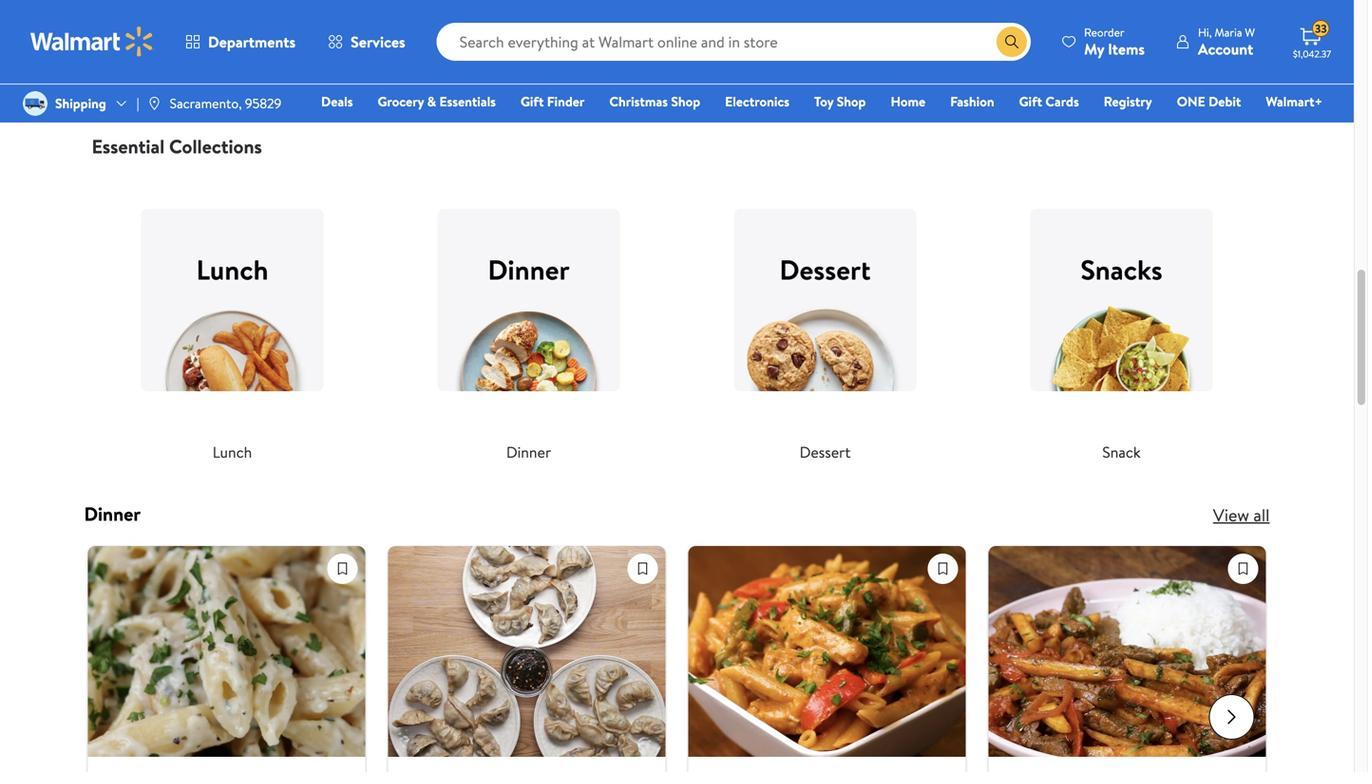 Task type: describe. For each thing, give the bounding box(es) containing it.
test image for peruvian lomo saltado 'image'
[[1229, 555, 1258, 584]]

3 view recipe link from the left
[[689, 0, 966, 99]]

1 view recipe from the left
[[127, 50, 204, 71]]

fashion link
[[942, 91, 1003, 112]]

test image for easy chicken alfredo penne image
[[328, 555, 357, 584]]

next slide of list image
[[1210, 695, 1255, 740]]

shipping
[[55, 94, 106, 113]]

dessert
[[800, 442, 851, 463]]

one debit link
[[1169, 91, 1250, 112]]

shop for toy shop
[[837, 92, 866, 111]]

departments button
[[169, 19, 312, 65]]

registry
[[1104, 92, 1153, 111]]

hi,
[[1199, 24, 1212, 40]]

all
[[1254, 504, 1270, 528]]

walmart+
[[1266, 92, 1323, 111]]

0 vertical spatial dinner
[[507, 442, 551, 463]]

gift for gift cards
[[1019, 92, 1043, 111]]

lunch
[[213, 442, 252, 463]]

departments
[[208, 31, 296, 52]]

toy shop link
[[806, 91, 875, 112]]

view all link
[[1214, 504, 1270, 528]]

grocery & essentials link
[[369, 91, 505, 112]]

test image for homemade dumplings image
[[629, 555, 657, 584]]

deals link
[[313, 91, 362, 112]]

home link
[[883, 91, 935, 112]]

$1,042.37
[[1294, 48, 1332, 60]]

grocery
[[378, 92, 424, 111]]

essential
[[92, 133, 165, 160]]

gift finder
[[521, 92, 585, 111]]

category dinner image
[[392, 163, 666, 437]]

toy
[[815, 92, 834, 111]]

home
[[891, 92, 926, 111]]

|
[[137, 94, 139, 113]]

grocery & essentials
[[378, 92, 496, 111]]

fashion
[[951, 92, 995, 111]]

walmart+ link
[[1258, 91, 1332, 112]]

essential collections
[[92, 133, 262, 160]]

category snack image
[[985, 163, 1259, 437]]

reorder
[[1085, 24, 1125, 40]]

services
[[351, 31, 406, 52]]

test image
[[929, 555, 958, 584]]

one pot chicken fajita pasta image
[[689, 547, 966, 758]]

my
[[1085, 38, 1105, 59]]

4 recipe from the left
[[1064, 50, 1105, 71]]

2 view recipe from the left
[[427, 50, 505, 71]]

electronics
[[725, 92, 790, 111]]

snack link
[[985, 163, 1259, 463]]

snack
[[1103, 442, 1141, 463]]

category dessert image
[[689, 163, 962, 437]]

toy shop
[[815, 92, 866, 111]]

w
[[1246, 24, 1256, 40]]

lunch link
[[96, 163, 369, 463]]

view all
[[1214, 504, 1270, 528]]

deals
[[321, 92, 353, 111]]

&
[[427, 92, 436, 111]]

2 recipe from the left
[[463, 50, 505, 71]]



Task type: locate. For each thing, give the bounding box(es) containing it.
2 view recipe link from the left
[[388, 0, 666, 99]]

0 horizontal spatial shop
[[671, 92, 701, 111]]

walmart image
[[30, 27, 154, 57]]

shop for christmas shop
[[671, 92, 701, 111]]

1 gift from the left
[[521, 92, 544, 111]]

1 horizontal spatial shop
[[837, 92, 866, 111]]

hi, maria w account
[[1199, 24, 1256, 59]]

view
[[127, 50, 159, 71], [427, 50, 460, 71], [728, 50, 760, 71], [1028, 50, 1060, 71], [1214, 504, 1250, 528]]

gift cards link
[[1011, 91, 1088, 112]]

services button
[[312, 19, 422, 65]]

recipe up electronics link
[[764, 50, 805, 71]]

easy chicken alfredo penne image
[[88, 547, 365, 758]]

view up grocery & essentials link
[[427, 50, 460, 71]]

sacramento, 95829
[[170, 94, 282, 113]]

Walmart Site-Wide search field
[[437, 23, 1031, 61]]

view recipe up |
[[127, 50, 204, 71]]

gift finder link
[[512, 91, 593, 112]]

dessert link
[[689, 163, 962, 463]]

2 horizontal spatial test image
[[1229, 555, 1258, 584]]

christmas shop link
[[601, 91, 709, 112]]

gift left finder
[[521, 92, 544, 111]]

2 test image from the left
[[629, 555, 657, 584]]

3 test image from the left
[[1229, 555, 1258, 584]]

gift cards
[[1019, 92, 1080, 111]]

1 horizontal spatial gift
[[1019, 92, 1043, 111]]

dinner
[[507, 442, 551, 463], [84, 501, 141, 528]]

category lunch image
[[96, 163, 369, 437]]

dinner link
[[392, 163, 666, 463]]

2 gift from the left
[[1019, 92, 1043, 111]]

recipe
[[163, 50, 204, 71], [463, 50, 505, 71], [764, 50, 805, 71], [1064, 50, 1105, 71]]

1 horizontal spatial dinner
[[507, 442, 551, 463]]

finder
[[547, 92, 585, 111]]

account
[[1199, 38, 1254, 59]]

christmas shop
[[610, 92, 701, 111]]

0 horizontal spatial dinner
[[84, 501, 141, 528]]

view recipe
[[127, 50, 204, 71], [427, 50, 505, 71], [728, 50, 805, 71], [1028, 50, 1105, 71]]

recipe up sacramento,
[[163, 50, 204, 71]]

view up gift cards
[[1028, 50, 1060, 71]]

1 horizontal spatial test image
[[629, 555, 657, 584]]

shop right christmas
[[671, 92, 701, 111]]

cards
[[1046, 92, 1080, 111]]

one debit
[[1177, 92, 1242, 111]]

debit
[[1209, 92, 1242, 111]]

view up |
[[127, 50, 159, 71]]

view up electronics link
[[728, 50, 760, 71]]

shop
[[671, 92, 701, 111], [837, 92, 866, 111]]

gift
[[521, 92, 544, 111], [1019, 92, 1043, 111]]

95829
[[245, 94, 282, 113]]

 image
[[23, 91, 48, 116]]

3 recipe from the left
[[764, 50, 805, 71]]

view recipe up 'cards'
[[1028, 50, 1105, 71]]

4 view recipe link from the left
[[989, 0, 1267, 99]]

view recipe link
[[88, 0, 365, 99], [388, 0, 666, 99], [689, 0, 966, 99], [989, 0, 1267, 99]]

view recipe up essentials
[[427, 50, 505, 71]]

1 test image from the left
[[328, 555, 357, 584]]

gift left 'cards'
[[1019, 92, 1043, 111]]

gift for gift finder
[[521, 92, 544, 111]]

reorder my items
[[1085, 24, 1145, 59]]

maria
[[1215, 24, 1243, 40]]

sacramento,
[[170, 94, 242, 113]]

test image
[[328, 555, 357, 584], [629, 555, 657, 584], [1229, 555, 1258, 584]]

Search search field
[[437, 23, 1031, 61]]

christmas
[[610, 92, 668, 111]]

 image
[[147, 96, 162, 111]]

view recipe up electronics
[[728, 50, 805, 71]]

homemade dumplings image
[[388, 547, 666, 758]]

peruvian lomo saltado image
[[989, 547, 1267, 758]]

one
[[1177, 92, 1206, 111]]

collections
[[169, 133, 262, 160]]

0 horizontal spatial gift
[[521, 92, 544, 111]]

1 vertical spatial dinner
[[84, 501, 141, 528]]

1 recipe from the left
[[163, 50, 204, 71]]

0 horizontal spatial test image
[[328, 555, 357, 584]]

1 shop from the left
[[671, 92, 701, 111]]

recipe up essentials
[[463, 50, 505, 71]]

4 view recipe from the left
[[1028, 50, 1105, 71]]

1 view recipe link from the left
[[88, 0, 365, 99]]

electronics link
[[717, 91, 798, 112]]

registry link
[[1096, 91, 1161, 112]]

2 shop from the left
[[837, 92, 866, 111]]

view left all
[[1214, 504, 1250, 528]]

search icon image
[[1005, 34, 1020, 49]]

33
[[1316, 21, 1328, 37]]

items
[[1108, 38, 1145, 59]]

3 view recipe from the left
[[728, 50, 805, 71]]

essentials
[[440, 92, 496, 111]]

shop right toy
[[837, 92, 866, 111]]

recipe down reorder
[[1064, 50, 1105, 71]]



Task type: vqa. For each thing, say whether or not it's contained in the screenshot.
From $5.00 I Love You ASL Walmart Gift Card
no



